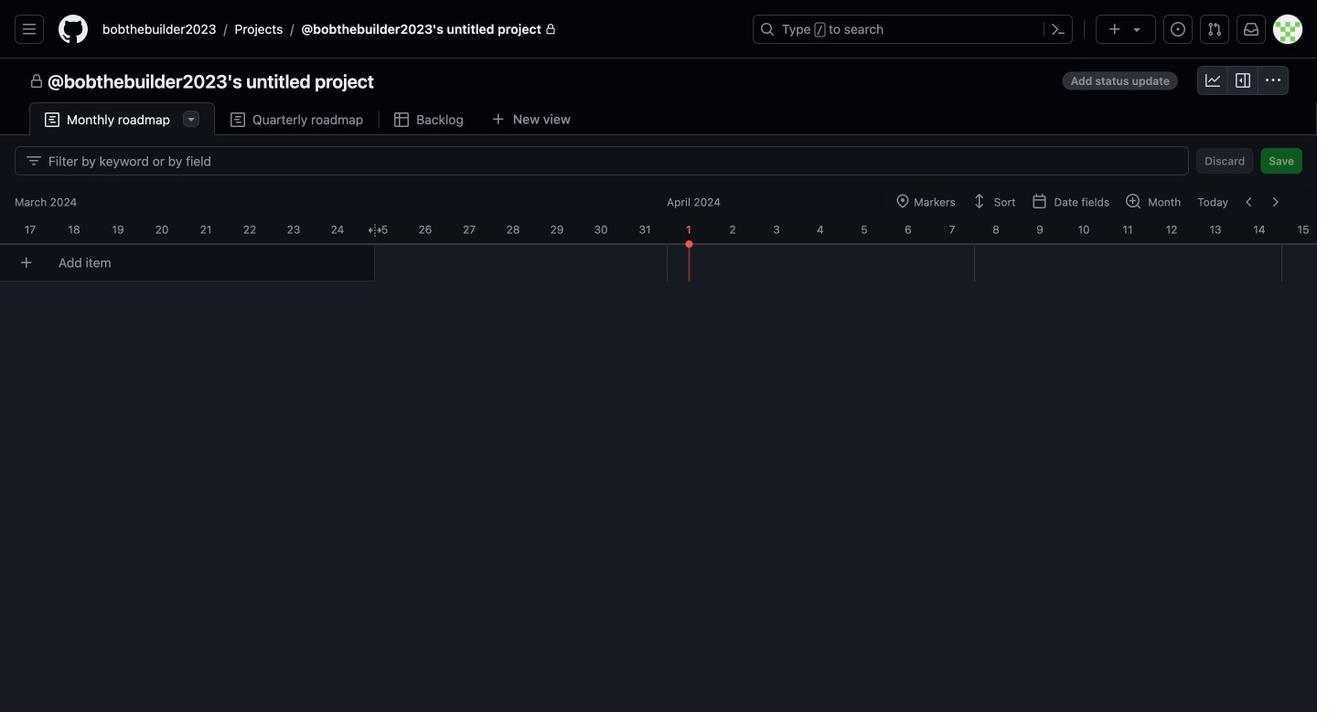 Task type: describe. For each thing, give the bounding box(es) containing it.
create new item or add existing item image
[[19, 256, 34, 270]]

scroll to next date range image
[[1268, 195, 1282, 209]]

2 menu item from the left
[[964, 189, 1024, 215]]

sc 9kayk9 0 image inside view filters region
[[27, 154, 41, 168]]

3 menu item from the left
[[1024, 189, 1118, 215]]

project navigation
[[0, 59, 1317, 102]]

1 menu item from the left
[[887, 189, 964, 215]]

plus image
[[1108, 22, 1122, 37]]

triangle down image
[[1130, 22, 1144, 37]]

issue opened image
[[1171, 22, 1185, 37]]

homepage image
[[59, 15, 88, 44]]

Start typing to create a draft, or type hashtag to select a repository text field
[[40, 246, 375, 280]]



Task type: vqa. For each thing, say whether or not it's contained in the screenshot.
'yourself' in the Share Information About Yourself By Creating A Profile Readme, Which Appears At The Top Of Your Profile Page.
no



Task type: locate. For each thing, give the bounding box(es) containing it.
menu item
[[887, 189, 964, 215], [964, 189, 1024, 215], [1024, 189, 1118, 215], [1118, 189, 1189, 215]]

Filter by keyword or by field field
[[48, 147, 1174, 175]]

scroll to previous date range image
[[1242, 195, 1257, 209]]

cell
[[686, 241, 693, 248]]

4 menu item from the left
[[1118, 189, 1189, 215]]

tab panel
[[0, 135, 1317, 713]]

grid
[[0, 187, 1317, 713]]

drag to resize the table column image
[[368, 223, 382, 238]]

view filters region
[[15, 146, 1302, 176]]

sc 9kayk9 0 image
[[1236, 73, 1250, 88], [1266, 73, 1280, 88], [394, 113, 409, 127], [27, 154, 41, 168]]

sc 9kayk9 0 image
[[1205, 73, 1220, 88], [29, 74, 44, 89], [45, 113, 59, 127], [230, 113, 245, 127]]

view options for monthly roadmap image
[[184, 112, 198, 126]]

column header
[[4, 187, 1317, 216], [656, 187, 1317, 216], [8, 216, 52, 238], [52, 216, 96, 238], [96, 216, 140, 238], [140, 216, 184, 238], [184, 216, 228, 238], [228, 216, 272, 238], [272, 216, 316, 238], [316, 216, 359, 238], [359, 216, 403, 238], [403, 216, 447, 238], [447, 216, 491, 238], [491, 216, 535, 238], [535, 216, 579, 238], [579, 216, 623, 238], [623, 216, 667, 238], [667, 216, 711, 238], [711, 216, 755, 238], [755, 216, 798, 238], [798, 216, 842, 238], [842, 216, 886, 238], [886, 216, 930, 238], [930, 216, 974, 238], [974, 216, 1018, 238], [1018, 216, 1062, 238], [1062, 216, 1106, 238], [1106, 216, 1150, 238], [1150, 216, 1194, 238], [1194, 216, 1238, 238], [1238, 216, 1281, 238], [1281, 216, 1317, 238]]

tab list
[[29, 102, 612, 136]]

lock image
[[545, 24, 556, 35]]

command palette image
[[1051, 22, 1066, 37]]

menu bar
[[887, 189, 1302, 215]]

git pull request image
[[1207, 22, 1222, 37]]

notifications image
[[1244, 22, 1259, 37]]

list
[[95, 15, 742, 44]]



